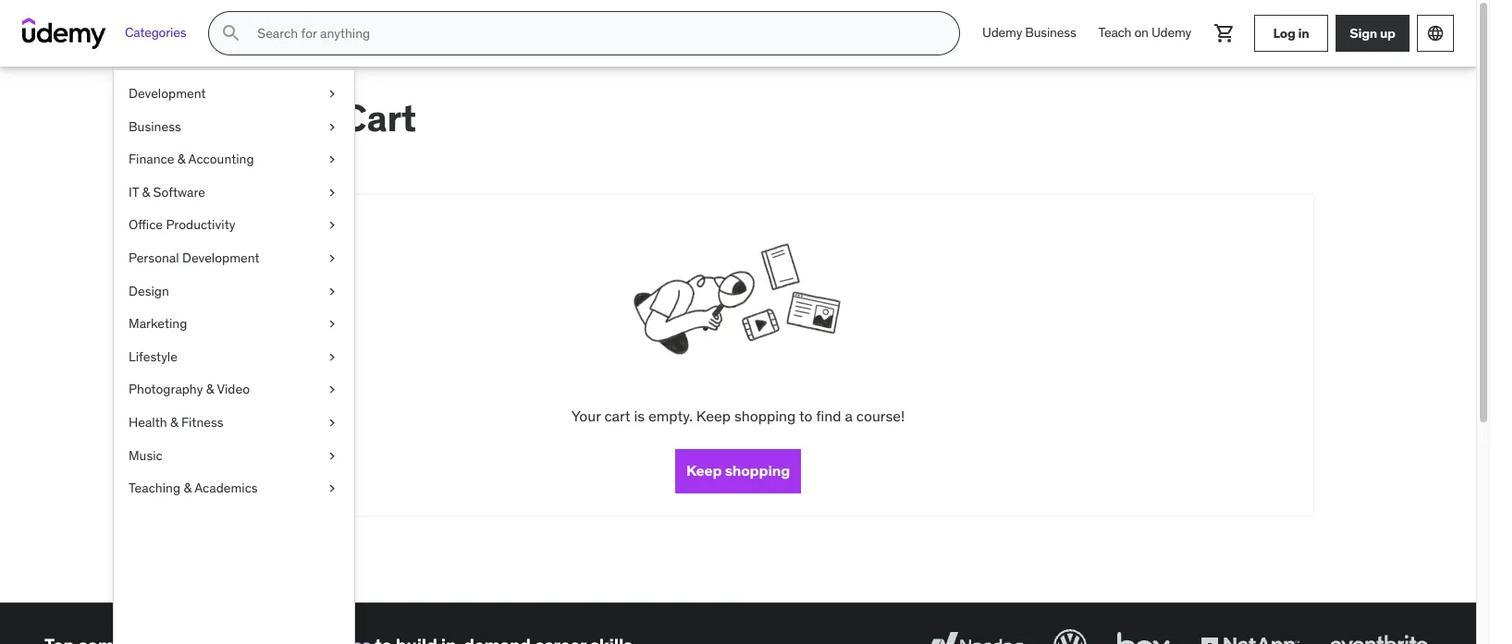 Task type: vqa. For each thing, say whether or not it's contained in the screenshot.
Search for anything text field
yes



Task type: describe. For each thing, give the bounding box(es) containing it.
0
[[163, 169, 172, 188]]

sign up
[[1350, 25, 1396, 41]]

teaching
[[129, 480, 180, 497]]

xsmall image for lifestyle
[[325, 349, 340, 367]]

fitness
[[181, 414, 223, 431]]

udemy business
[[983, 24, 1076, 41]]

categories button
[[114, 11, 197, 56]]

in inside log in link
[[1298, 25, 1309, 41]]

finance & accounting
[[129, 151, 254, 168]]

lifestyle link
[[114, 341, 354, 374]]

log
[[1273, 25, 1296, 41]]

1 udemy from the left
[[983, 24, 1022, 41]]

shopping
[[163, 95, 333, 142]]

0 vertical spatial cart
[[341, 95, 416, 142]]

finance & accounting link
[[114, 144, 354, 176]]

design link
[[114, 275, 354, 308]]

business link
[[114, 111, 354, 144]]

& for academics
[[184, 480, 192, 497]]

cart
[[604, 407, 630, 426]]

photography & video link
[[114, 374, 354, 407]]

academics
[[194, 480, 258, 497]]

find
[[816, 407, 841, 426]]

music link
[[114, 440, 354, 473]]

2 udemy from the left
[[1152, 24, 1192, 41]]

sign up link
[[1336, 15, 1410, 52]]

& for video
[[206, 381, 214, 398]]

Search for anything text field
[[254, 18, 937, 49]]

1 vertical spatial development
[[182, 250, 260, 266]]

xsmall image for health & fitness
[[325, 414, 340, 433]]

udemy business link
[[971, 11, 1087, 56]]

courses
[[175, 169, 231, 188]]

netapp image
[[1197, 626, 1303, 645]]

xsmall image for personal development
[[325, 250, 340, 268]]

accounting
[[188, 151, 254, 168]]

finance
[[129, 151, 174, 168]]

xsmall image for photography & video
[[325, 381, 340, 400]]

teach
[[1099, 24, 1132, 41]]

sign
[[1350, 25, 1377, 41]]

health
[[129, 414, 167, 431]]

it
[[129, 184, 139, 201]]

1 vertical spatial cart
[[250, 169, 280, 188]]

submit search image
[[220, 22, 243, 44]]

& for software
[[142, 184, 150, 201]]

health & fitness link
[[114, 407, 354, 440]]

box image
[[1113, 626, 1175, 645]]

log in link
[[1254, 15, 1328, 52]]

1 vertical spatial business
[[129, 118, 181, 135]]

shopping cart with 0 items image
[[1214, 22, 1236, 44]]

0 horizontal spatial in
[[234, 169, 247, 188]]

personal
[[129, 250, 179, 266]]

udemy image
[[22, 18, 106, 49]]

it & software link
[[114, 176, 354, 209]]

music
[[129, 447, 163, 464]]

teach on udemy link
[[1087, 11, 1203, 56]]



Task type: locate. For each thing, give the bounding box(es) containing it.
keep right empty.
[[696, 407, 731, 426]]

photography
[[129, 381, 203, 398]]

in right log
[[1298, 25, 1309, 41]]

personal development link
[[114, 242, 354, 275]]

it & software
[[129, 184, 205, 201]]

shopping inside keep shopping link
[[725, 462, 790, 480]]

xsmall image inside office productivity link
[[325, 217, 340, 235]]

& inside teaching & academics link
[[184, 480, 192, 497]]

office productivity
[[129, 217, 235, 233]]

xsmall image for business
[[325, 118, 340, 136]]

shopping left to in the bottom right of the page
[[734, 407, 796, 426]]

development down office productivity link
[[182, 250, 260, 266]]

0 courses in cart
[[163, 169, 280, 188]]

1 horizontal spatial in
[[1298, 25, 1309, 41]]

xsmall image for it & software
[[325, 184, 340, 202]]

xsmall image for design
[[325, 283, 340, 301]]

teaching & academics link
[[114, 473, 354, 506]]

marketing link
[[114, 308, 354, 341]]

development down categories dropdown button
[[129, 85, 206, 102]]

xsmall image for teaching & academics
[[325, 480, 340, 498]]

health & fitness
[[129, 414, 223, 431]]

log in
[[1273, 25, 1309, 41]]

productivity
[[166, 217, 235, 233]]

0 vertical spatial business
[[1025, 24, 1076, 41]]

1 xsmall image from the top
[[325, 118, 340, 136]]

teach on udemy
[[1099, 24, 1192, 41]]

1 vertical spatial in
[[234, 169, 247, 188]]

0 horizontal spatial business
[[129, 118, 181, 135]]

& inside photography & video link
[[206, 381, 214, 398]]

& for fitness
[[170, 414, 178, 431]]

categories
[[125, 24, 186, 41]]

xsmall image for music
[[325, 447, 340, 465]]

shopping
[[734, 407, 796, 426], [725, 462, 790, 480]]

xsmall image inside photography & video link
[[325, 381, 340, 400]]

a
[[845, 407, 853, 426]]

xsmall image
[[325, 118, 340, 136], [325, 217, 340, 235], [325, 316, 340, 334], [325, 349, 340, 367], [325, 414, 340, 433]]

8 xsmall image from the top
[[325, 480, 340, 498]]

& for accounting
[[177, 151, 185, 168]]

is
[[634, 407, 645, 426]]

xsmall image for development
[[325, 85, 340, 103]]

empty.
[[648, 407, 693, 426]]

your
[[571, 407, 601, 426]]

1 horizontal spatial udemy
[[1152, 24, 1192, 41]]

in down accounting
[[234, 169, 247, 188]]

0 vertical spatial development
[[129, 85, 206, 102]]

2 xsmall image from the top
[[325, 151, 340, 169]]

xsmall image
[[325, 85, 340, 103], [325, 151, 340, 169], [325, 184, 340, 202], [325, 250, 340, 268], [325, 283, 340, 301], [325, 381, 340, 400], [325, 447, 340, 465], [325, 480, 340, 498]]

4 xsmall image from the top
[[325, 349, 340, 367]]

office productivity link
[[114, 209, 354, 242]]

0 vertical spatial shopping
[[734, 407, 796, 426]]

development
[[129, 85, 206, 102], [182, 250, 260, 266]]

7 xsmall image from the top
[[325, 447, 340, 465]]

1 xsmall image from the top
[[325, 85, 340, 103]]

& inside it & software link
[[142, 184, 150, 201]]

up
[[1380, 25, 1396, 41]]

xsmall image inside it & software link
[[325, 184, 340, 202]]

your cart is empty. keep shopping to find a course!
[[571, 407, 905, 426]]

&
[[177, 151, 185, 168], [142, 184, 150, 201], [206, 381, 214, 398], [170, 414, 178, 431], [184, 480, 192, 497]]

eventbrite image
[[1326, 626, 1432, 645]]

shopping down your cart is empty. keep shopping to find a course!
[[725, 462, 790, 480]]

& right it
[[142, 184, 150, 201]]

xsmall image for office productivity
[[325, 217, 340, 235]]

xsmall image inside business link
[[325, 118, 340, 136]]

& up courses
[[177, 151, 185, 168]]

1 vertical spatial shopping
[[725, 462, 790, 480]]

software
[[153, 184, 205, 201]]

udemy
[[983, 24, 1022, 41], [1152, 24, 1192, 41]]

5 xsmall image from the top
[[325, 283, 340, 301]]

volkswagen image
[[1050, 626, 1091, 645]]

video
[[217, 381, 250, 398]]

5 xsmall image from the top
[[325, 414, 340, 433]]

keep
[[696, 407, 731, 426], [686, 462, 722, 480]]

personal development
[[129, 250, 260, 266]]

xsmall image inside personal development link
[[325, 250, 340, 268]]

xsmall image inside the lifestyle link
[[325, 349, 340, 367]]

course!
[[856, 407, 905, 426]]

& right health
[[170, 414, 178, 431]]

3 xsmall image from the top
[[325, 316, 340, 334]]

keep shopping
[[686, 462, 790, 480]]

6 xsmall image from the top
[[325, 381, 340, 400]]

lifestyle
[[129, 349, 178, 365]]

& inside finance & accounting link
[[177, 151, 185, 168]]

0 horizontal spatial udemy
[[983, 24, 1022, 41]]

business
[[1025, 24, 1076, 41], [129, 118, 181, 135]]

& left video
[[206, 381, 214, 398]]

1 vertical spatial keep
[[686, 462, 722, 480]]

on
[[1135, 24, 1149, 41]]

2 xsmall image from the top
[[325, 217, 340, 235]]

0 vertical spatial in
[[1298, 25, 1309, 41]]

design
[[129, 283, 169, 299]]

to
[[799, 407, 813, 426]]

xsmall image inside development link
[[325, 85, 340, 103]]

4 xsmall image from the top
[[325, 250, 340, 268]]

teaching & academics
[[129, 480, 258, 497]]

office
[[129, 217, 163, 233]]

in
[[1298, 25, 1309, 41], [234, 169, 247, 188]]

xsmall image for marketing
[[325, 316, 340, 334]]

3 xsmall image from the top
[[325, 184, 340, 202]]

1 horizontal spatial business
[[1025, 24, 1076, 41]]

xsmall image inside "design" link
[[325, 283, 340, 301]]

& inside health & fitness link
[[170, 414, 178, 431]]

xsmall image inside marketing link
[[325, 316, 340, 334]]

photography & video
[[129, 381, 250, 398]]

xsmall image inside teaching & academics link
[[325, 480, 340, 498]]

choose a language image
[[1426, 24, 1445, 43]]

keep down empty.
[[686, 462, 722, 480]]

business up finance
[[129, 118, 181, 135]]

xsmall image inside finance & accounting link
[[325, 151, 340, 169]]

cart
[[341, 95, 416, 142], [250, 169, 280, 188]]

shopping cart
[[163, 95, 416, 142]]

marketing
[[129, 316, 187, 332]]

keep shopping link
[[675, 449, 801, 494]]

xsmall image inside health & fitness link
[[325, 414, 340, 433]]

xsmall image for finance & accounting
[[325, 151, 340, 169]]

business left teach
[[1025, 24, 1076, 41]]

development link
[[114, 78, 354, 111]]

0 vertical spatial keep
[[696, 407, 731, 426]]

nasdaq image
[[921, 626, 1028, 645]]

1 horizontal spatial cart
[[341, 95, 416, 142]]

xsmall image inside music link
[[325, 447, 340, 465]]

0 horizontal spatial cart
[[250, 169, 280, 188]]

& right teaching
[[184, 480, 192, 497]]



